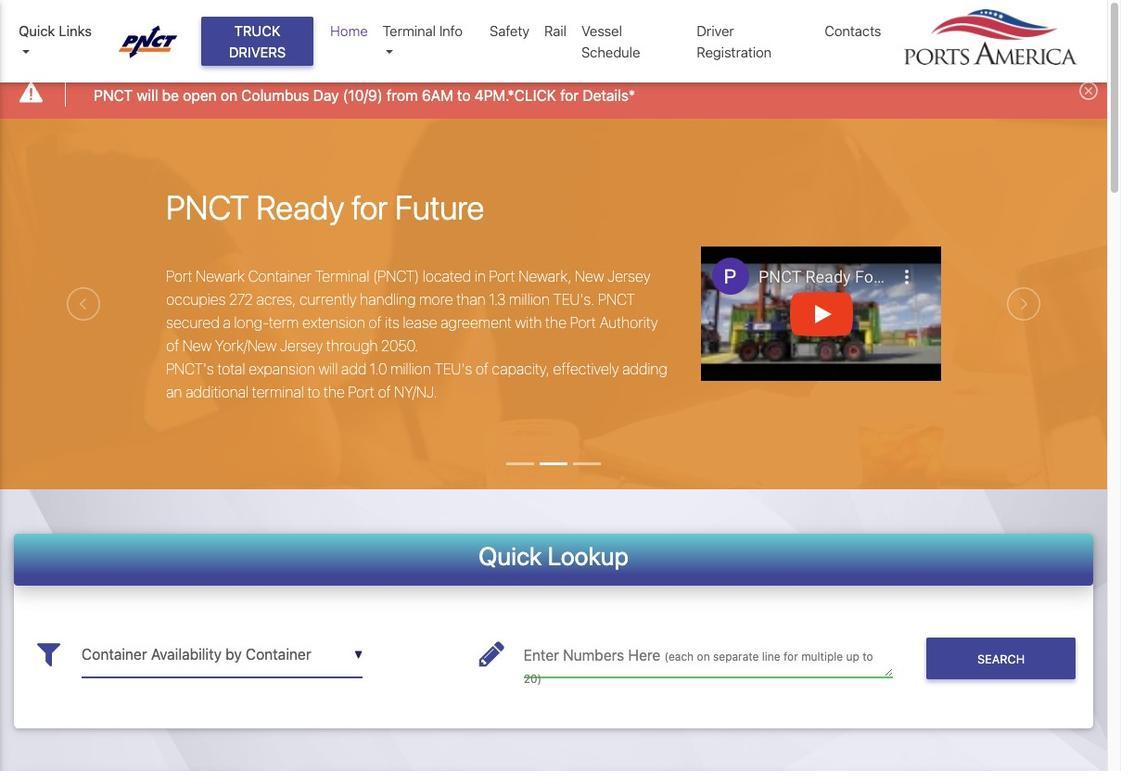 Task type: describe. For each thing, give the bounding box(es) containing it.
1 vertical spatial jersey
[[280, 337, 323, 354]]

columbus
[[241, 87, 309, 103]]

multiple
[[801, 650, 843, 664]]

of right teu's
[[476, 360, 489, 377]]

0 vertical spatial jersey
[[607, 268, 650, 284]]

home
[[330, 22, 368, 39]]

1.0
[[370, 360, 387, 377]]

0 vertical spatial new
[[575, 268, 604, 284]]

▼
[[354, 648, 363, 662]]

contacts link
[[817, 13, 889, 49]]

capacity,
[[492, 360, 550, 377]]

driver registration
[[697, 22, 772, 60]]

search button
[[927, 638, 1076, 680]]

272
[[229, 291, 253, 307]]

6am
[[422, 87, 453, 103]]

for inside alert
[[560, 87, 579, 103]]

0 horizontal spatial for
[[351, 188, 388, 228]]

extension
[[302, 314, 365, 331]]

to inside port newark container terminal (pnct) located in port newark, new jersey occupies 272 acres, currently handling more than 1.3 million teu's.                                 pnct secured a long-term extension of its lease agreement with the port authority of new york/new jersey through 2050. pnct's total expansion will add 1.0 million teu's of capacity,                                 effectively adding an additional terminal to the port of ny/nj.
[[307, 384, 320, 400]]

vessel schedule link
[[574, 13, 689, 70]]

total
[[217, 360, 245, 377]]

secured
[[166, 314, 220, 331]]

line
[[762, 650, 780, 664]]

truck
[[234, 22, 280, 39]]

open
[[183, 87, 217, 103]]

more
[[419, 291, 453, 307]]

separate
[[713, 650, 759, 664]]

drivers
[[229, 43, 286, 60]]

quick for quick lookup
[[479, 541, 542, 571]]

add
[[341, 360, 367, 377]]

truck drivers
[[229, 22, 286, 60]]

newark
[[196, 268, 245, 284]]

info
[[439, 22, 463, 39]]

pnct for pnct will be open on columbus day (10/9) from 6am to 4pm.*click for details*
[[94, 87, 133, 103]]

ready
[[256, 188, 344, 228]]

occupies
[[166, 291, 226, 307]]

details*
[[583, 87, 635, 103]]

acres,
[[256, 291, 296, 307]]

to inside (each on separate line for multiple up to 20)
[[863, 650, 873, 664]]

pnct will be open on columbus day (10/9) from 6am to 4pm.*click for details*
[[94, 87, 635, 103]]

teu's.
[[553, 291, 595, 307]]

a
[[223, 314, 231, 331]]

lookup
[[548, 541, 629, 571]]

2050.
[[381, 337, 419, 354]]

close image
[[1079, 82, 1098, 100]]

authority
[[600, 314, 658, 331]]

port down teu's.
[[570, 314, 596, 331]]

day
[[313, 87, 339, 103]]

lease
[[403, 314, 437, 331]]

york/new
[[215, 337, 277, 354]]

quick links link
[[19, 20, 101, 62]]

to inside alert
[[457, 87, 471, 103]]

its
[[385, 314, 399, 331]]

here
[[628, 647, 660, 664]]

term
[[269, 314, 299, 331]]

on inside (each on separate line for multiple up to 20)
[[697, 650, 710, 664]]

port up occupies
[[166, 268, 192, 284]]

0 horizontal spatial million
[[390, 360, 431, 377]]

terminal info
[[383, 22, 463, 39]]

(each on separate line for multiple up to 20)
[[524, 650, 873, 686]]

schedule
[[581, 43, 640, 60]]

from
[[387, 87, 418, 103]]

expansion
[[249, 360, 315, 377]]

20)
[[524, 672, 542, 686]]

ny/nj.
[[394, 384, 437, 400]]

4pm.*click
[[474, 87, 556, 103]]

adding
[[622, 360, 667, 377]]

terminal info link
[[375, 13, 482, 70]]

0 vertical spatial the
[[545, 314, 567, 331]]

registration
[[697, 43, 772, 60]]

safety
[[490, 22, 529, 39]]

vessel schedule
[[581, 22, 640, 60]]

safety link
[[482, 13, 537, 49]]

(pnct)
[[373, 268, 419, 284]]

quick for quick links
[[19, 22, 55, 39]]



Task type: locate. For each thing, give the bounding box(es) containing it.
jersey up authority
[[607, 268, 650, 284]]

for right line
[[784, 650, 798, 664]]

million up ny/nj.
[[390, 360, 431, 377]]

(each
[[664, 650, 694, 664]]

quick links
[[19, 22, 92, 39]]

links
[[59, 22, 92, 39]]

2 horizontal spatial to
[[863, 650, 873, 664]]

1 vertical spatial to
[[307, 384, 320, 400]]

on right "(each" on the right of the page
[[697, 650, 710, 664]]

located
[[423, 268, 471, 284]]

numbers
[[563, 647, 624, 664]]

2 horizontal spatial for
[[784, 650, 798, 664]]

pnct ready for future image
[[0, 118, 1121, 593]]

container
[[248, 268, 312, 284]]

0 vertical spatial quick
[[19, 22, 55, 39]]

port newark container terminal (pnct) located in port newark, new jersey occupies 272 acres, currently handling more than 1.3 million teu's.                                 pnct secured a long-term extension of its lease agreement with the port authority of new york/new jersey through 2050. pnct's total expansion will add 1.0 million teu's of capacity,                                 effectively adding an additional terminal to the port of ny/nj.
[[166, 268, 667, 400]]

through
[[326, 337, 378, 354]]

terminal
[[252, 384, 304, 400]]

1 horizontal spatial the
[[545, 314, 567, 331]]

jersey down term on the top left of page
[[280, 337, 323, 354]]

0 horizontal spatial will
[[137, 87, 158, 103]]

quick lookup
[[479, 541, 629, 571]]

handling
[[360, 291, 416, 307]]

quick
[[19, 22, 55, 39], [479, 541, 542, 571]]

0 horizontal spatial pnct
[[94, 87, 133, 103]]

pnct will be open on columbus day (10/9) from 6am to 4pm.*click for details* alert
[[0, 68, 1107, 118]]

1 vertical spatial pnct
[[166, 188, 249, 228]]

pnct will be open on columbus day (10/9) from 6am to 4pm.*click for details* link
[[94, 84, 635, 106]]

1 vertical spatial the
[[324, 384, 345, 400]]

0 vertical spatial to
[[457, 87, 471, 103]]

with
[[515, 314, 542, 331]]

1 vertical spatial will
[[319, 360, 338, 377]]

0 vertical spatial pnct
[[94, 87, 133, 103]]

be
[[162, 87, 179, 103]]

1 vertical spatial for
[[351, 188, 388, 228]]

pnct inside 'pnct will be open on columbus day (10/9) from 6am to 4pm.*click for details*' link
[[94, 87, 133, 103]]

0 vertical spatial on
[[221, 87, 237, 103]]

on inside alert
[[221, 87, 237, 103]]

1 vertical spatial million
[[390, 360, 431, 377]]

0 horizontal spatial terminal
[[315, 268, 370, 284]]

port right in at the left top of the page
[[489, 268, 515, 284]]

than
[[456, 291, 486, 307]]

currently
[[299, 291, 357, 307]]

0 horizontal spatial quick
[[19, 22, 55, 39]]

2 vertical spatial for
[[784, 650, 798, 664]]

1 vertical spatial quick
[[479, 541, 542, 571]]

1 horizontal spatial for
[[560, 87, 579, 103]]

contacts
[[825, 22, 881, 39]]

(10/9)
[[343, 87, 383, 103]]

1 horizontal spatial on
[[697, 650, 710, 664]]

pnct left be
[[94, 87, 133, 103]]

1.3
[[489, 291, 506, 307]]

pnct's
[[166, 360, 214, 377]]

the right with
[[545, 314, 567, 331]]

for inside (each on separate line for multiple up to 20)
[[784, 650, 798, 664]]

of up pnct's
[[166, 337, 179, 354]]

million
[[509, 291, 550, 307], [390, 360, 431, 377]]

to right 'terminal'
[[307, 384, 320, 400]]

quick inside quick links 'link'
[[19, 22, 55, 39]]

0 vertical spatial will
[[137, 87, 158, 103]]

0 horizontal spatial to
[[307, 384, 320, 400]]

truck drivers link
[[201, 17, 314, 66]]

1 vertical spatial new
[[182, 337, 212, 354]]

teu's
[[434, 360, 472, 377]]

2 horizontal spatial pnct
[[598, 291, 635, 307]]

newark,
[[519, 268, 572, 284]]

pnct up newark
[[166, 188, 249, 228]]

2 vertical spatial to
[[863, 650, 873, 664]]

1 horizontal spatial pnct
[[166, 188, 249, 228]]

on right open
[[221, 87, 237, 103]]

an
[[166, 384, 182, 400]]

to right up
[[863, 650, 873, 664]]

will
[[137, 87, 158, 103], [319, 360, 338, 377]]

million up with
[[509, 291, 550, 307]]

in
[[474, 268, 486, 284]]

None text field
[[82, 633, 363, 678]]

to right 6am
[[457, 87, 471, 103]]

pnct up authority
[[598, 291, 635, 307]]

will left be
[[137, 87, 158, 103]]

driver registration link
[[689, 13, 817, 70]]

of
[[369, 314, 382, 331], [166, 337, 179, 354], [476, 360, 489, 377], [378, 384, 391, 400]]

will left the add
[[319, 360, 338, 377]]

driver
[[697, 22, 734, 39]]

1 horizontal spatial to
[[457, 87, 471, 103]]

1 horizontal spatial terminal
[[383, 22, 436, 39]]

enter
[[524, 647, 559, 664]]

1 horizontal spatial jersey
[[607, 268, 650, 284]]

0 vertical spatial terminal
[[383, 22, 436, 39]]

to
[[457, 87, 471, 103], [307, 384, 320, 400], [863, 650, 873, 664]]

new
[[575, 268, 604, 284], [182, 337, 212, 354]]

pnct ready for future
[[166, 188, 484, 228]]

pnct inside port newark container terminal (pnct) located in port newark, new jersey occupies 272 acres, currently handling more than 1.3 million teu's.                                 pnct secured a long-term extension of its lease agreement with the port authority of new york/new jersey through 2050. pnct's total expansion will add 1.0 million teu's of capacity,                                 effectively adding an additional terminal to the port of ny/nj.
[[598, 291, 635, 307]]

new up teu's.
[[575, 268, 604, 284]]

the down the add
[[324, 384, 345, 400]]

future
[[395, 188, 484, 228]]

terminal
[[383, 22, 436, 39], [315, 268, 370, 284]]

1 horizontal spatial million
[[509, 291, 550, 307]]

1 horizontal spatial will
[[319, 360, 338, 377]]

new down the secured
[[182, 337, 212, 354]]

of down 1.0
[[378, 384, 391, 400]]

on
[[221, 87, 237, 103], [697, 650, 710, 664]]

the
[[545, 314, 567, 331], [324, 384, 345, 400]]

rail
[[544, 22, 567, 39]]

terminal inside port newark container terminal (pnct) located in port newark, new jersey occupies 272 acres, currently handling more than 1.3 million teu's.                                 pnct secured a long-term extension of its lease agreement with the port authority of new york/new jersey through 2050. pnct's total expansion will add 1.0 million teu's of capacity,                                 effectively adding an additional terminal to the port of ny/nj.
[[315, 268, 370, 284]]

0 vertical spatial for
[[560, 87, 579, 103]]

pnct for pnct ready for future
[[166, 188, 249, 228]]

1 vertical spatial on
[[697, 650, 710, 664]]

effectively
[[553, 360, 619, 377]]

enter numbers here
[[524, 647, 664, 664]]

will inside alert
[[137, 87, 158, 103]]

will inside port newark container terminal (pnct) located in port newark, new jersey occupies 272 acres, currently handling more than 1.3 million teu's.                                 pnct secured a long-term extension of its lease agreement with the port authority of new york/new jersey through 2050. pnct's total expansion will add 1.0 million teu's of capacity,                                 effectively adding an additional terminal to the port of ny/nj.
[[319, 360, 338, 377]]

for
[[560, 87, 579, 103], [351, 188, 388, 228], [784, 650, 798, 664]]

for left details*
[[560, 87, 579, 103]]

port
[[166, 268, 192, 284], [489, 268, 515, 284], [570, 314, 596, 331], [348, 384, 375, 400]]

quick left lookup
[[479, 541, 542, 571]]

terminal up currently at the left top of the page
[[315, 268, 370, 284]]

jersey
[[607, 268, 650, 284], [280, 337, 323, 354]]

0 vertical spatial million
[[509, 291, 550, 307]]

1 vertical spatial terminal
[[315, 268, 370, 284]]

quick left links
[[19, 22, 55, 39]]

0 horizontal spatial new
[[182, 337, 212, 354]]

0 horizontal spatial on
[[221, 87, 237, 103]]

pnct
[[94, 87, 133, 103], [166, 188, 249, 228], [598, 291, 635, 307]]

search
[[977, 653, 1025, 667]]

port down the add
[[348, 384, 375, 400]]

1 horizontal spatial new
[[575, 268, 604, 284]]

0 horizontal spatial the
[[324, 384, 345, 400]]

additional
[[186, 384, 249, 400]]

vessel
[[581, 22, 622, 39]]

home link
[[323, 13, 375, 49]]

long-
[[234, 314, 269, 331]]

up
[[846, 650, 859, 664]]

terminal left info
[[383, 22, 436, 39]]

2 vertical spatial pnct
[[598, 291, 635, 307]]

for right ready
[[351, 188, 388, 228]]

None text field
[[524, 633, 893, 678]]

agreement
[[441, 314, 512, 331]]

of left its
[[369, 314, 382, 331]]

rail link
[[537, 13, 574, 49]]

0 horizontal spatial jersey
[[280, 337, 323, 354]]

1 horizontal spatial quick
[[479, 541, 542, 571]]



Task type: vqa. For each thing, say whether or not it's contained in the screenshot.
bottom Last
no



